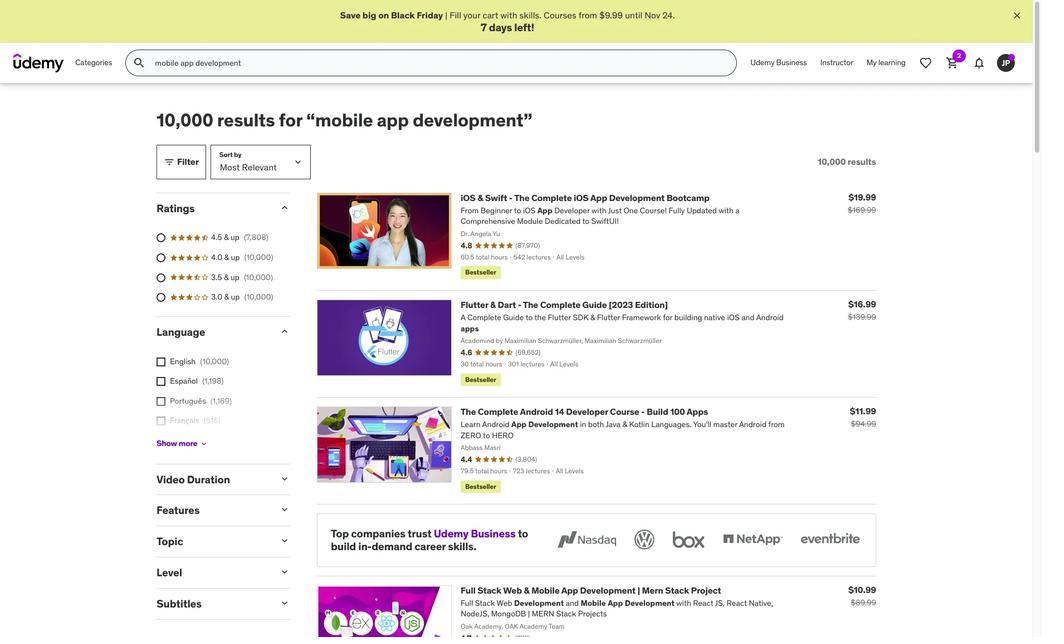 Task type: vqa. For each thing, say whether or not it's contained in the screenshot.
2nd QUESTION from the bottom of the page
no



Task type: locate. For each thing, give the bounding box(es) containing it.
10,000 results
[[818, 156, 877, 167]]

stack
[[478, 585, 502, 596], [665, 585, 689, 596]]

1 horizontal spatial udemy
[[751, 58, 775, 68]]

0 vertical spatial skills.
[[520, 9, 542, 21]]

ratings
[[157, 201, 195, 215]]

- right the swift
[[509, 192, 513, 203]]

course
[[610, 406, 640, 417]]

ios & swift - the complete ios app development bootcamp
[[461, 192, 710, 203]]

skills. inside save big on black friday | fill your cart with skills. courses from $9.99 until nov 24. 7 days left!
[[520, 9, 542, 21]]

2 vertical spatial complete
[[478, 406, 518, 417]]

for
[[279, 109, 303, 132]]

0 vertical spatial small image
[[279, 505, 290, 516]]

0 vertical spatial complete
[[532, 192, 572, 203]]

categories button
[[69, 50, 119, 76]]

small image for topic
[[279, 536, 290, 547]]

xsmall image left português
[[157, 397, 166, 406]]

up for 4.0 & up
[[231, 252, 240, 262]]

small image for ratings
[[279, 202, 290, 213]]

developer
[[566, 406, 608, 417]]

0 horizontal spatial stack
[[478, 585, 502, 596]]

close image
[[1012, 10, 1023, 21]]

4.5
[[211, 233, 222, 243]]

1 up from the top
[[231, 233, 240, 243]]

xsmall image for español
[[157, 377, 166, 386]]

up right 3.0
[[231, 292, 240, 302]]

development left bootcamp
[[609, 192, 665, 203]]

1 vertical spatial xsmall image
[[157, 417, 166, 426]]

(10,000)
[[244, 252, 273, 262], [244, 272, 273, 282], [244, 292, 273, 302], [200, 356, 229, 366]]

xsmall image inside show more "button"
[[200, 439, 209, 448]]

1 vertical spatial udemy business link
[[434, 527, 516, 541]]

0 horizontal spatial results
[[217, 109, 275, 132]]

skills. up left!
[[520, 9, 542, 21]]

français (615)
[[170, 416, 221, 426]]

1 horizontal spatial -
[[518, 299, 522, 310]]

the for dart
[[523, 299, 538, 310]]

0 vertical spatial -
[[509, 192, 513, 203]]

1 vertical spatial development
[[580, 585, 636, 596]]

trust
[[408, 527, 432, 541]]

10,000 for 10,000 results for "mobile app development"
[[157, 109, 213, 132]]

with
[[501, 9, 518, 21]]

1 vertical spatial 10,000
[[818, 156, 846, 167]]

1 horizontal spatial |
[[638, 585, 640, 596]]

2 up from the top
[[231, 252, 240, 262]]

1 vertical spatial complete
[[540, 299, 581, 310]]

small image
[[164, 156, 175, 167], [279, 202, 290, 213], [279, 326, 290, 337], [279, 473, 290, 485], [279, 536, 290, 547], [279, 567, 290, 578]]

0 horizontal spatial app
[[562, 585, 578, 596]]

apps
[[687, 406, 708, 417]]

2 vertical spatial the
[[461, 406, 476, 417]]

xsmall image
[[157, 397, 166, 406], [157, 417, 166, 426], [200, 439, 209, 448]]

up right 3.5
[[231, 272, 240, 282]]

(10,000) up the 3.0 & up (10,000)
[[244, 272, 273, 282]]

(10,000) up "(1,198)"
[[200, 356, 229, 366]]

small image for level
[[279, 567, 290, 578]]

1 vertical spatial udemy
[[434, 527, 469, 541]]

0 vertical spatial udemy business link
[[744, 50, 814, 76]]

skills. right career at the bottom left of the page
[[448, 540, 477, 553]]

(10,000) down (7,808)
[[244, 252, 273, 262]]

video
[[157, 473, 185, 486]]

3.5 & up (10,000)
[[211, 272, 273, 282]]

business left instructor
[[777, 58, 807, 68]]

0 horizontal spatial -
[[509, 192, 513, 203]]

10,000
[[157, 109, 213, 132], [818, 156, 846, 167]]

(10,000) for 3.5 & up (10,000)
[[244, 272, 273, 282]]

dart
[[498, 299, 516, 310]]

3 up from the top
[[231, 272, 240, 282]]

small image
[[279, 505, 290, 516], [279, 598, 290, 609]]

0 horizontal spatial ios
[[461, 192, 476, 203]]

edition]
[[635, 299, 668, 310]]

xsmall image up show
[[157, 417, 166, 426]]

14
[[555, 406, 564, 417]]

full stack web & mobile app development | mern stack project
[[461, 585, 721, 596]]

0 horizontal spatial |
[[445, 9, 448, 21]]

udemy business
[[751, 58, 807, 68]]

0 vertical spatial xsmall image
[[157, 358, 166, 366]]

& left the swift
[[478, 192, 483, 203]]

0 vertical spatial business
[[777, 58, 807, 68]]

3.0 & up (10,000)
[[211, 292, 273, 302]]

xsmall image right more
[[200, 439, 209, 448]]

[2023
[[609, 299, 633, 310]]

app
[[591, 192, 607, 203], [562, 585, 578, 596]]

4 up from the top
[[231, 292, 240, 302]]

from
[[579, 9, 597, 21]]

up for 3.0 & up
[[231, 292, 240, 302]]

skills. inside the to build in-demand career skills.
[[448, 540, 477, 553]]

0 horizontal spatial 10,000
[[157, 109, 213, 132]]

& for 3.0
[[224, 292, 229, 302]]

10,000 inside status
[[818, 156, 846, 167]]

2
[[958, 51, 962, 60]]

$10.99 $89.99
[[849, 584, 877, 608]]

the complete android 14 developer course - build 100 apps link
[[461, 406, 708, 417]]

complete right the swift
[[532, 192, 572, 203]]

app
[[377, 109, 409, 132]]

0 vertical spatial udemy
[[751, 58, 775, 68]]

netapp image
[[721, 528, 785, 552]]

& for flutter
[[490, 299, 496, 310]]

complete left android
[[478, 406, 518, 417]]

complete
[[532, 192, 572, 203], [540, 299, 581, 310], [478, 406, 518, 417]]

3.0
[[211, 292, 222, 302]]

0 horizontal spatial udemy
[[434, 527, 469, 541]]

learning
[[879, 58, 906, 68]]

the
[[514, 192, 530, 203], [523, 299, 538, 310], [461, 406, 476, 417]]

stack right full
[[478, 585, 502, 596]]

1 xsmall image from the top
[[157, 358, 166, 366]]

2 horizontal spatial -
[[641, 406, 645, 417]]

& right 3.0
[[224, 292, 229, 302]]

español
[[170, 376, 198, 386]]

xsmall image for français
[[157, 417, 166, 426]]

xsmall image
[[157, 358, 166, 366], [157, 377, 166, 386]]

1 horizontal spatial 10,000
[[818, 156, 846, 167]]

& left dart
[[490, 299, 496, 310]]

& right 3.5
[[224, 272, 229, 282]]

1 horizontal spatial stack
[[665, 585, 689, 596]]

0 vertical spatial xsmall image
[[157, 397, 166, 406]]

1 horizontal spatial business
[[777, 58, 807, 68]]

results up $19.99 on the right top of page
[[848, 156, 877, 167]]

0 vertical spatial |
[[445, 9, 448, 21]]

2 vertical spatial xsmall image
[[200, 439, 209, 448]]

xsmall image left english
[[157, 358, 166, 366]]

2 link
[[940, 50, 966, 76]]

2 vertical spatial -
[[641, 406, 645, 417]]

udemy business link
[[744, 50, 814, 76], [434, 527, 516, 541]]

up
[[231, 233, 240, 243], [231, 252, 240, 262], [231, 272, 240, 282], [231, 292, 240, 302]]

1 vertical spatial results
[[848, 156, 877, 167]]

build
[[331, 540, 356, 553]]

10,000 results status
[[818, 156, 877, 167]]

1 horizontal spatial app
[[591, 192, 607, 203]]

1 horizontal spatial skills.
[[520, 9, 542, 21]]

language button
[[157, 325, 270, 339]]

0 horizontal spatial skills.
[[448, 540, 477, 553]]

2 small image from the top
[[279, 598, 290, 609]]

complete left guide
[[540, 299, 581, 310]]

1 small image from the top
[[279, 505, 290, 516]]

small image for subtitles
[[279, 598, 290, 609]]

small image for language
[[279, 326, 290, 337]]

$139.99
[[848, 312, 877, 322]]

1 vertical spatial -
[[518, 299, 522, 310]]

(1,198)
[[202, 376, 224, 386]]

& right web
[[524, 585, 530, 596]]

1 vertical spatial small image
[[279, 598, 290, 609]]

business
[[777, 58, 807, 68], [471, 527, 516, 541]]

eventbrite image
[[799, 528, 863, 552]]

mobile
[[532, 585, 560, 596]]

1 vertical spatial skills.
[[448, 540, 477, 553]]

features button
[[157, 504, 270, 517]]

(10,000) down 3.5 & up (10,000)
[[244, 292, 273, 302]]

- for dart
[[518, 299, 522, 310]]

results left for
[[217, 109, 275, 132]]

show more button
[[157, 433, 209, 455]]

courses
[[544, 9, 577, 21]]

development left mern
[[580, 585, 636, 596]]

video duration
[[157, 473, 230, 486]]

| left fill
[[445, 9, 448, 21]]

up right 4.0
[[231, 252, 240, 262]]

xsmall image for english
[[157, 358, 166, 366]]

| left mern
[[638, 585, 640, 596]]

up right 4.5 in the left top of the page
[[231, 233, 240, 243]]

2 xsmall image from the top
[[157, 377, 166, 386]]

stack right mern
[[665, 585, 689, 596]]

1 vertical spatial the
[[523, 299, 538, 310]]

topic button
[[157, 535, 270, 548]]

filter
[[177, 156, 199, 167]]

topic
[[157, 535, 183, 548]]

0 vertical spatial 10,000
[[157, 109, 213, 132]]

1 vertical spatial xsmall image
[[157, 377, 166, 386]]

business left to
[[471, 527, 516, 541]]

1 vertical spatial app
[[562, 585, 578, 596]]

development
[[609, 192, 665, 203], [580, 585, 636, 596]]

days
[[489, 21, 512, 34]]

udemy image
[[13, 54, 64, 73]]

& for 3.5
[[224, 272, 229, 282]]

complete for ios
[[532, 192, 572, 203]]

full stack web & mobile app development | mern stack project link
[[461, 585, 721, 596]]

results inside 10,000 results status
[[848, 156, 877, 167]]

0 vertical spatial results
[[217, 109, 275, 132]]

"mobile
[[306, 109, 373, 132]]

& right 4.5 in the left top of the page
[[224, 233, 229, 243]]

& right 4.0
[[224, 252, 229, 262]]

on
[[378, 9, 389, 21]]

- left build
[[641, 406, 645, 417]]

submit search image
[[133, 56, 146, 70]]

1 horizontal spatial results
[[848, 156, 877, 167]]

7
[[481, 21, 487, 34]]

1 vertical spatial business
[[471, 527, 516, 541]]

(10,000) for 3.0 & up (10,000)
[[244, 292, 273, 302]]

- right dart
[[518, 299, 522, 310]]

jp
[[1002, 58, 1011, 68]]

xsmall image left español
[[157, 377, 166, 386]]

level
[[157, 566, 182, 580]]

1 horizontal spatial ios
[[574, 192, 589, 203]]

$19.99
[[849, 191, 877, 203]]

0 vertical spatial the
[[514, 192, 530, 203]]

complete for guide
[[540, 299, 581, 310]]



Task type: describe. For each thing, give the bounding box(es) containing it.
nov
[[645, 9, 661, 21]]

10,000 for 10,000 results
[[818, 156, 846, 167]]

0 vertical spatial app
[[591, 192, 607, 203]]

android
[[520, 406, 553, 417]]

mern
[[642, 585, 664, 596]]

to build in-demand career skills.
[[331, 527, 528, 553]]

development"
[[413, 109, 532, 132]]

$9.99
[[600, 9, 623, 21]]

swift
[[485, 192, 507, 203]]

subtitles
[[157, 597, 202, 611]]

2 ios from the left
[[574, 192, 589, 203]]

$10.99
[[849, 584, 877, 596]]

more
[[179, 439, 197, 449]]

results for 10,000 results
[[848, 156, 877, 167]]

$11.99
[[850, 406, 877, 417]]

1 vertical spatial |
[[638, 585, 640, 596]]

(10,000) for 4.0 & up (10,000)
[[244, 252, 273, 262]]

guide
[[583, 299, 607, 310]]

& for ios
[[478, 192, 483, 203]]

wishlist image
[[919, 56, 933, 70]]

demand
[[372, 540, 412, 553]]

1 stack from the left
[[478, 585, 502, 596]]

features
[[157, 504, 200, 517]]

left!
[[514, 21, 534, 34]]

$16.99
[[849, 299, 877, 310]]

1 horizontal spatial udemy business link
[[744, 50, 814, 76]]

notifications image
[[973, 56, 986, 70]]

categories
[[75, 58, 112, 68]]

companies
[[351, 527, 406, 541]]

nasdaq image
[[555, 528, 619, 552]]

in-
[[358, 540, 372, 553]]

bootcamp
[[667, 192, 710, 203]]

3.5
[[211, 272, 222, 282]]

flutter & dart - the complete guide [2023 edition] link
[[461, 299, 668, 310]]

português
[[170, 396, 206, 406]]

$169.99
[[848, 205, 877, 215]]

language
[[157, 325, 205, 339]]

video duration button
[[157, 473, 270, 486]]

türkçe
[[170, 436, 193, 446]]

web
[[503, 585, 522, 596]]

| inside save big on black friday | fill your cart with skills. courses from $9.99 until nov 24. 7 days left!
[[445, 9, 448, 21]]

- for swift
[[509, 192, 513, 203]]

big
[[363, 9, 376, 21]]

4.0
[[211, 252, 222, 262]]

box image
[[670, 528, 708, 552]]

cart
[[483, 9, 498, 21]]

xsmall image for português
[[157, 397, 166, 406]]

jp link
[[993, 50, 1020, 76]]

4.0 & up (10,000)
[[211, 252, 273, 262]]

& for 4.0
[[224, 252, 229, 262]]

shopping cart with 2 items image
[[946, 56, 960, 70]]

24.
[[663, 9, 675, 21]]

top companies trust udemy business
[[331, 527, 516, 541]]

instructor
[[821, 58, 854, 68]]

0 horizontal spatial udemy business link
[[434, 527, 516, 541]]

100
[[670, 406, 685, 417]]

filter button
[[157, 145, 206, 179]]

career
[[415, 540, 446, 553]]

0 vertical spatial development
[[609, 192, 665, 203]]

$94.99
[[851, 419, 877, 429]]

(7,808)
[[244, 233, 268, 243]]

flutter
[[461, 299, 489, 310]]

the complete android 14 developer course - build 100 apps
[[461, 406, 708, 417]]

save
[[340, 9, 361, 21]]

build
[[647, 406, 669, 417]]

volkswagen image
[[632, 528, 657, 552]]

small image for video duration
[[279, 473, 290, 485]]

full
[[461, 585, 476, 596]]

français
[[170, 416, 199, 426]]

(615)
[[204, 416, 221, 426]]

you have alerts image
[[1009, 54, 1015, 61]]

english (10,000)
[[170, 356, 229, 366]]

up for 4.5 & up
[[231, 233, 240, 243]]

results for 10,000 results for "mobile app development"
[[217, 109, 275, 132]]

show more
[[157, 439, 197, 449]]

instructor link
[[814, 50, 860, 76]]

up for 3.5 & up
[[231, 272, 240, 282]]

(1,169)
[[211, 396, 232, 406]]

2 stack from the left
[[665, 585, 689, 596]]

english
[[170, 356, 196, 366]]

$19.99 $169.99
[[848, 191, 877, 215]]

your
[[464, 9, 481, 21]]

show
[[157, 439, 177, 449]]

small image for features
[[279, 505, 290, 516]]

until
[[625, 9, 643, 21]]

$89.99
[[851, 598, 877, 608]]

& for 4.5
[[224, 233, 229, 243]]

small image inside "filter" button
[[164, 156, 175, 167]]

4.5 & up (7,808)
[[211, 233, 268, 243]]

duration
[[187, 473, 230, 486]]

10,000 results for "mobile app development"
[[157, 109, 532, 132]]

0 horizontal spatial business
[[471, 527, 516, 541]]

my learning link
[[860, 50, 913, 76]]

Search for anything text field
[[153, 54, 723, 73]]

top
[[331, 527, 349, 541]]

friday
[[417, 9, 443, 21]]

1 ios from the left
[[461, 192, 476, 203]]

español (1,198)
[[170, 376, 224, 386]]

ios & swift - the complete ios app development bootcamp link
[[461, 192, 710, 203]]

$16.99 $139.99
[[848, 299, 877, 322]]

the for swift
[[514, 192, 530, 203]]



